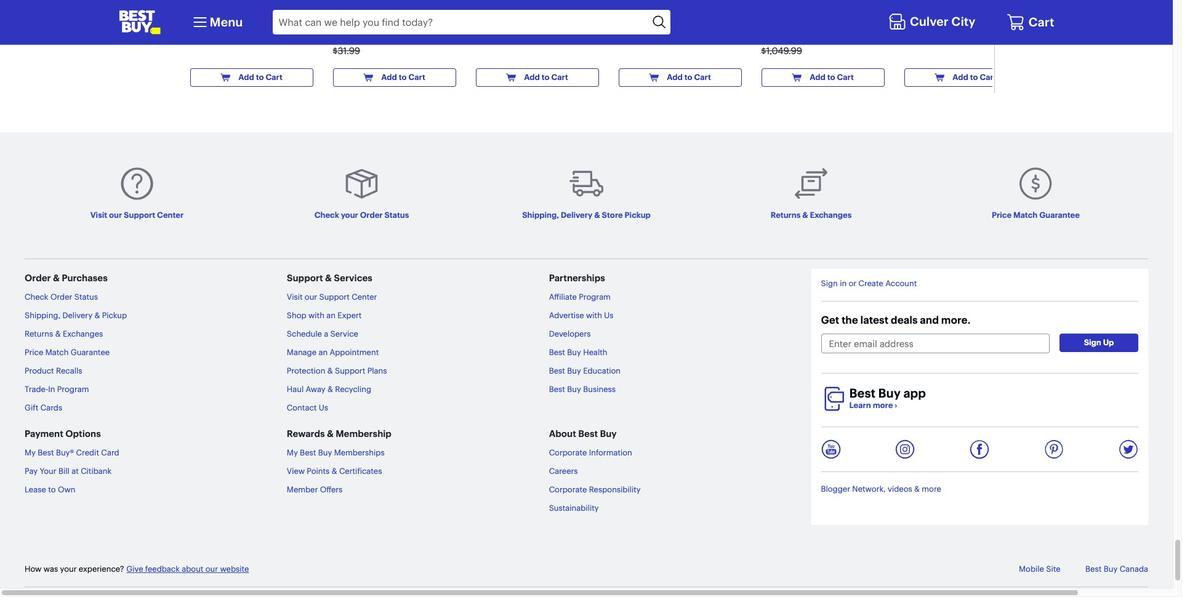 Task type: locate. For each thing, give the bounding box(es) containing it.
ray] left [1997]
[[395, 2, 409, 12]]

add to cart button for $42.99
[[619, 68, 742, 87]]

advent
[[933, 0, 960, 2]]

with for partnerships
[[586, 310, 602, 320]]

1 my from the left
[[25, 448, 36, 458]]

0 vertical spatial sign
[[821, 278, 838, 288]]

(1) link down the titanic [includes digital copy] [4k ultra hd blu-ray] [1997]
[[333, 19, 446, 27]]

(1) down the titanic [includes digital copy] [4k ultra hd blu-ray] [1997]
[[372, 19, 379, 27]]

our
[[109, 210, 122, 220], [305, 292, 317, 302], [206, 564, 218, 574]]

(1) for countdown
[[943, 19, 950, 27]]

0 horizontal spatial your
[[60, 564, 77, 574]]

shop with an expert
[[287, 310, 362, 320]]

hd inside the fugitive [includes digital copy] [4k ultra hd blu-ray] [1993]
[[249, 2, 260, 12]]

shipping, inside 'link'
[[522, 210, 559, 220]]

more for videos
[[922, 484, 941, 494]]

business
[[583, 384, 616, 394]]

0 vertical spatial price
[[992, 210, 1012, 220]]

culver city button
[[888, 11, 979, 34]]

1 horizontal spatial visit
[[287, 292, 303, 302]]

developers
[[549, 329, 591, 339]]

0 vertical spatial program
[[579, 292, 611, 302]]

program up advertise with us at bottom
[[579, 292, 611, 302]]

sustainability
[[549, 503, 599, 513]]

the fugitive [includes digital copy] [4k ultra hd blu-ray] [1993]
[[190, 0, 297, 22]]

1 [4k from the left
[[215, 2, 227, 12]]

2 add to cart from the left
[[381, 72, 425, 82]]

1 vertical spatial price match guarantee
[[25, 347, 110, 357]]

& inside shipping, delivery & store pickup 'link'
[[594, 210, 600, 220]]

0 horizontal spatial returns
[[25, 329, 53, 339]]

0 vertical spatial guarantee
[[1039, 210, 1080, 220]]

lease to own
[[25, 485, 75, 495]]

delivery inside 'link'
[[561, 210, 593, 220]]

buy down best buy education link
[[567, 384, 581, 394]]

$25.99
[[190, 34, 220, 46]]

best right "site"
[[1086, 564, 1102, 574]]

best
[[549, 347, 565, 357], [549, 366, 565, 376], [549, 384, 565, 394], [849, 386, 876, 401], [578, 428, 598, 440], [38, 448, 54, 458], [300, 448, 316, 458], [1086, 564, 1102, 574]]

1 vertical spatial delivery
[[62, 310, 92, 320]]

health
[[583, 347, 608, 357]]

pay your bill at citibank link
[[25, 466, 112, 476]]

3 add to cart from the left
[[524, 72, 568, 82]]

1 horizontal spatial price match guarantee link
[[929, 162, 1143, 239]]

[4k up menu dropdown button
[[215, 2, 227, 12]]

1 horizontal spatial sign
[[1084, 338, 1101, 347]]

shop
[[287, 310, 306, 320]]

1 horizontal spatial shipping,
[[522, 210, 559, 220]]

3 add to cart button from the left
[[476, 68, 599, 87]]

shipping, delivery & store pickup
[[522, 210, 651, 220]]

more
[[873, 400, 893, 410], [922, 484, 941, 494]]

experience?
[[79, 564, 124, 574]]

vinyl
[[619, 2, 641, 12]]

2 add from the left
[[381, 72, 397, 82]]

$ inside $30.99 $ 31.99
[[333, 45, 338, 57]]

digital up type to search. navigate forward to hear suggestions text field
[[396, 0, 420, 2]]

0 horizontal spatial sign
[[821, 278, 838, 288]]

to for $25.99's add to cart button
[[256, 72, 264, 82]]

best buy education
[[549, 366, 621, 376]]

0 horizontal spatial exchanges
[[63, 329, 103, 339]]

get the latest deals and more.
[[821, 313, 971, 326]]

[4k
[[215, 2, 227, 12], [333, 2, 345, 12]]

product recalls
[[25, 366, 82, 376]]

my for rewards
[[287, 448, 298, 458]]

0 vertical spatial price match guarantee link
[[929, 162, 1143, 239]]

add for $34.99
[[953, 72, 968, 82]]

2 [4k from the left
[[333, 2, 345, 12]]

the
[[190, 0, 204, 2]]

0 horizontal spatial status
[[74, 292, 98, 302]]

1 add to cart from the left
[[238, 72, 283, 82]]

1 blu- from the left
[[262, 2, 277, 12]]

buy for business
[[567, 384, 581, 394]]

1 vertical spatial more
[[922, 484, 941, 494]]

your
[[341, 210, 358, 220], [60, 564, 77, 574]]

2 vertical spatial order
[[50, 292, 72, 302]]

6 add from the left
[[953, 72, 968, 82]]

canada
[[1120, 564, 1148, 574]]

2 ultra from the left
[[347, 2, 365, 12]]

0 horizontal spatial $
[[333, 45, 338, 57]]

1 horizontal spatial visit our support center link
[[287, 292, 377, 302]]

check your order status link
[[254, 162, 469, 239]]

0 horizontal spatial check
[[25, 292, 48, 302]]

add for $31.99
[[524, 72, 540, 82]]

visit our support center link for shop with an expert link on the left bottom of page
[[287, 292, 377, 302]]

digital inside the titanic [includes digital copy] [4k ultra hd blu-ray] [1997]
[[396, 0, 420, 2]]

1 vertical spatial corporate
[[549, 485, 587, 495]]

(1) left city
[[943, 19, 950, 27]]

visit
[[90, 210, 107, 220], [287, 292, 303, 302]]

center
[[157, 210, 184, 220], [352, 292, 377, 302]]

delivery
[[561, 210, 593, 220], [62, 310, 92, 320]]

0 vertical spatial our
[[109, 210, 122, 220]]

add to cart button down (5) "link"
[[619, 68, 742, 87]]

pickup right store
[[625, 210, 651, 220]]

1 vertical spatial price
[[25, 347, 43, 357]]

buy down best buy health link
[[567, 366, 581, 376]]

countdown
[[934, 2, 978, 12]]

0 vertical spatial pickup
[[625, 210, 651, 220]]

1 horizontal spatial your
[[341, 210, 358, 220]]

0 horizontal spatial price match guarantee
[[25, 347, 110, 357]]

[4k inside the fugitive [includes digital copy] [4k ultra hd blu-ray] [1993]
[[215, 2, 227, 12]]

hd right titanic
[[367, 2, 378, 12]]

copy] inside the fugitive [includes digital copy] [4k ultra hd blu-ray] [1993]
[[190, 2, 212, 12]]

buy left the app
[[878, 386, 901, 401]]

view
[[287, 466, 305, 476]]

$30.99
[[333, 34, 364, 46]]

1 horizontal spatial price match guarantee
[[992, 210, 1080, 220]]

$ for $30.99
[[333, 45, 338, 57]]

0 vertical spatial visit our support center
[[90, 210, 184, 220]]

2 digital from the left
[[396, 0, 420, 2]]

add to cart button down (11) link
[[190, 68, 313, 87]]

0 horizontal spatial copy]
[[190, 2, 212, 12]]

titanic [includes digital copy] [4k ultra hd blu-ray] [1997] link
[[333, 0, 456, 19]]

us down affiliate program
[[604, 310, 614, 320]]

0 vertical spatial us
[[604, 310, 614, 320]]

1 vertical spatial returns & exchanges link
[[25, 329, 103, 339]]

2 corporate from the top
[[549, 485, 587, 495]]

blu- inside the fugitive [includes digital copy] [4k ultra hd blu-ray] [1993]
[[262, 2, 277, 12]]

blu- left [1997]
[[381, 2, 395, 12]]

cards
[[40, 403, 62, 413]]

$
[[333, 45, 338, 57], [761, 45, 766, 57]]

1 digital from the left
[[274, 0, 297, 2]]

1 (1) link from the left
[[333, 19, 446, 27]]

1 (1) from the left
[[372, 19, 379, 27]]

best buy app footer
[[0, 132, 1173, 597]]

check for check order status
[[25, 292, 48, 302]]

best down best buy health
[[549, 366, 565, 376]]

1 vertical spatial shipping,
[[25, 310, 60, 320]]

0 horizontal spatial shipping,
[[25, 310, 60, 320]]

program down recalls
[[57, 384, 89, 394]]

delivery left store
[[561, 210, 593, 220]]

[includes right titanic
[[360, 0, 394, 2]]

add to cart button down $31.99
[[476, 68, 599, 87]]

1 horizontal spatial with
[[586, 310, 602, 320]]

0 vertical spatial your
[[341, 210, 358, 220]]

pickup down purchases
[[102, 310, 127, 320]]

& inside returns & exchanges link
[[802, 210, 808, 220]]

buy down developers link
[[567, 347, 581, 357]]

1 horizontal spatial status
[[385, 210, 409, 220]]

1 horizontal spatial match
[[1014, 210, 1038, 220]]

1 corporate from the top
[[549, 448, 587, 458]]

0 horizontal spatial my
[[25, 448, 36, 458]]

corporate
[[549, 448, 587, 458], [549, 485, 587, 495]]

4 add to cart from the left
[[667, 72, 711, 82]]

delivery for pickup
[[62, 310, 92, 320]]

1 vertical spatial our
[[305, 292, 317, 302]]

1 horizontal spatial delivery
[[561, 210, 593, 220]]

trade-
[[25, 384, 48, 394]]

best down developers link
[[549, 347, 565, 357]]

0 vertical spatial delivery
[[561, 210, 593, 220]]

0 horizontal spatial with
[[309, 310, 324, 320]]

about
[[549, 428, 576, 440]]

with up schedule a service link
[[309, 310, 324, 320]]

1 vertical spatial visit our support center link
[[287, 292, 377, 302]]

0 vertical spatial visit our support center link
[[30, 162, 244, 239]]

corporate down careers
[[549, 485, 587, 495]]

2 (1) link from the left
[[904, 19, 1018, 27]]

[includes up (11) link
[[237, 0, 272, 2]]

to for add to cart button corresponding to $31.99
[[542, 72, 550, 82]]

4 add from the left
[[667, 72, 683, 82]]

0 horizontal spatial match
[[45, 347, 69, 357]]

0 vertical spatial an
[[326, 310, 336, 320]]

corporate for corporate responsibility
[[549, 485, 587, 495]]

0 vertical spatial check
[[314, 210, 339, 220]]

memberships
[[334, 448, 385, 458]]

with for support & services
[[309, 310, 324, 320]]

1 horizontal spatial [includes
[[360, 0, 394, 2]]

1 vertical spatial visit
[[287, 292, 303, 302]]

more inside best buy app learn more ›
[[873, 400, 893, 410]]

1 horizontal spatial (1) link
[[904, 19, 1018, 27]]

0 horizontal spatial hd
[[249, 2, 260, 12]]

1 horizontal spatial pickup
[[625, 210, 651, 220]]

ray] inside the titanic [includes digital copy] [4k ultra hd blu-ray] [1997]
[[395, 2, 409, 12]]

(5) link
[[619, 19, 732, 27]]

buy inside best buy app learn more ›
[[878, 386, 901, 401]]

0 horizontal spatial visit our support center link
[[30, 162, 244, 239]]

blu- up (11) link
[[262, 2, 277, 12]]

1 horizontal spatial hd
[[367, 2, 378, 12]]

my up view
[[287, 448, 298, 458]]

1 horizontal spatial copy]
[[422, 0, 445, 2]]

(1) link down countdown
[[904, 19, 1018, 27]]

more left ›
[[873, 400, 893, 410]]

0 vertical spatial corporate
[[549, 448, 587, 458]]

0 vertical spatial returns
[[771, 210, 801, 220]]

0 vertical spatial shipping,
[[522, 210, 559, 220]]

1 horizontal spatial digital
[[396, 0, 420, 2]]

buy inside "link"
[[1104, 564, 1118, 574]]

more right videos
[[922, 484, 941, 494]]

0 vertical spatial visit
[[90, 210, 107, 220]]

website
[[220, 564, 249, 574]]

add to cart button down 1,049.99
[[761, 68, 885, 87]]

shipping, for shipping, delivery & pickup
[[25, 310, 60, 320]]

pickup inside 'link'
[[625, 210, 651, 220]]

sustainability link
[[549, 503, 599, 513]]

corporate for corporate information
[[549, 448, 587, 458]]

support
[[124, 210, 155, 220], [287, 272, 323, 284], [319, 292, 350, 302], [335, 366, 365, 376]]

copy] up menu dropdown button
[[190, 2, 212, 12]]

0 horizontal spatial digital
[[274, 0, 297, 2]]

0 horizontal spatial -
[[720, 0, 722, 2]]

titanic
[[333, 0, 358, 2]]

culver city
[[910, 13, 976, 29]]

certificates
[[339, 466, 382, 476]]

1 horizontal spatial returns & exchanges link
[[704, 162, 919, 239]]

my up pay in the bottom left of the page
[[25, 448, 36, 458]]

best left ›
[[849, 386, 876, 401]]

menu button
[[190, 12, 243, 32]]

us down 'haul away & recycling'
[[319, 403, 328, 413]]

1 horizontal spatial my
[[287, 448, 298, 458]]

share on youtube image
[[821, 439, 841, 459]]

1 horizontal spatial center
[[352, 292, 377, 302]]

1 ultra from the left
[[229, 2, 247, 12]]

to
[[256, 72, 264, 82], [399, 72, 407, 82], [542, 72, 550, 82], [684, 72, 692, 82], [827, 72, 835, 82], [970, 72, 978, 82], [48, 485, 56, 495]]

1 with from the left
[[309, 310, 324, 320]]

1 horizontal spatial exchanges
[[810, 210, 852, 220]]

videos
[[888, 484, 912, 494]]

ultra up the (11)
[[229, 2, 247, 12]]

an left expert
[[326, 310, 336, 320]]

returns
[[771, 210, 801, 220], [25, 329, 53, 339]]

1 - from the left
[[720, 0, 722, 2]]

1 horizontal spatial us
[[604, 310, 614, 320]]

(11) link
[[190, 19, 303, 27]]

2 - from the left
[[929, 0, 931, 2]]

sign up button
[[1060, 334, 1139, 352]]

1 vertical spatial returns & exchanges
[[25, 329, 103, 339]]

schedule a service link
[[287, 329, 358, 339]]

copy] up type to search. navigate forward to hear suggestions text field
[[422, 0, 445, 2]]

3 add from the left
[[524, 72, 540, 82]]

0 horizontal spatial blu-
[[262, 2, 277, 12]]

check for check your order status
[[314, 210, 339, 220]]

add to cart button down city
[[904, 68, 1027, 87]]

- right funko in the right top of the page
[[929, 0, 931, 2]]

Enter email address field
[[821, 334, 1050, 354]]

1 add from the left
[[238, 72, 254, 82]]

create
[[859, 278, 884, 288]]

1 horizontal spatial ultra
[[347, 2, 365, 12]]

1 ray] from the left
[[277, 2, 291, 12]]

with down affiliate program
[[586, 310, 602, 320]]

2 (1) from the left
[[943, 19, 950, 27]]

view points & certificates
[[287, 466, 382, 476]]

account
[[886, 278, 917, 288]]

ray] up (11) link
[[277, 2, 291, 12]]

1989 [taylor's version] [lp] - vinyl link
[[619, 0, 742, 19]]

- right [lp]
[[720, 0, 722, 2]]

best buy canada
[[1086, 564, 1148, 574]]

an down schedule a service link
[[319, 347, 328, 357]]

1 horizontal spatial returns
[[771, 210, 801, 220]]

2 $ from the left
[[761, 45, 766, 57]]

pay
[[25, 466, 38, 476]]

check your order status
[[314, 210, 409, 220]]

1 horizontal spatial check
[[314, 210, 339, 220]]

1 horizontal spatial more
[[922, 484, 941, 494]]

away
[[306, 384, 326, 394]]

sign inside sign in or create account link
[[821, 278, 838, 288]]

0 horizontal spatial returns & exchanges
[[25, 329, 103, 339]]

add for $42.99
[[667, 72, 683, 82]]

share on facebook image
[[970, 439, 990, 459]]

corporate up 'careers' link
[[549, 448, 587, 458]]

6 add to cart from the left
[[953, 72, 997, 82]]

1 hd from the left
[[249, 2, 260, 12]]

2 blu- from the left
[[381, 2, 395, 12]]

manage an appointment
[[287, 347, 379, 357]]

1 horizontal spatial [4k
[[333, 2, 345, 12]]

1 add to cart button from the left
[[190, 68, 313, 87]]

4 add to cart button from the left
[[619, 68, 742, 87]]

0 vertical spatial returns & exchanges
[[771, 210, 852, 220]]

1 horizontal spatial blu-
[[381, 2, 395, 12]]

affiliate
[[549, 292, 577, 302]]

6 add to cart button from the left
[[904, 68, 1027, 87]]

advertise
[[549, 310, 584, 320]]

1 $ from the left
[[333, 45, 338, 57]]

buy up information
[[600, 428, 617, 440]]

1 [includes from the left
[[237, 0, 272, 2]]

- inside '1989 [taylor's version] [lp] - vinyl'
[[720, 0, 722, 2]]

schedule
[[287, 329, 322, 339]]

add to cart button down 31.99
[[333, 68, 456, 87]]

add to cart
[[238, 72, 283, 82], [381, 72, 425, 82], [524, 72, 568, 82], [667, 72, 711, 82], [810, 72, 854, 82], [953, 72, 997, 82]]

&
[[594, 210, 600, 220], [802, 210, 808, 220], [53, 272, 60, 284], [325, 272, 332, 284], [94, 310, 100, 320], [55, 329, 61, 339], [327, 366, 333, 376], [328, 384, 333, 394], [327, 428, 334, 440], [332, 466, 337, 476], [914, 484, 920, 494]]

sign inside sign up button
[[1084, 338, 1101, 347]]

0 horizontal spatial delivery
[[62, 310, 92, 320]]

0 vertical spatial price match guarantee
[[992, 210, 1080, 220]]

digital up (11) link
[[274, 0, 297, 2]]

1 horizontal spatial -
[[929, 0, 931, 2]]

how was your experience? give feedback about our website
[[25, 564, 249, 574]]

give feedback about our website button
[[126, 564, 249, 574]]

check
[[314, 210, 339, 220], [25, 292, 48, 302]]

1 vertical spatial sign
[[1084, 338, 1101, 347]]

0 horizontal spatial (1) link
[[333, 19, 446, 27]]

0 horizontal spatial [includes
[[237, 0, 272, 2]]

2 ray] from the left
[[395, 2, 409, 12]]

$846.99 $ 1,049.99
[[761, 34, 802, 57]]

0 vertical spatial status
[[385, 210, 409, 220]]

[taylor's
[[638, 0, 669, 2]]

delivery down check order status
[[62, 310, 92, 320]]

bestbuy.com image
[[119, 10, 160, 34]]

buy left canada
[[1104, 564, 1118, 574]]

2 [includes from the left
[[360, 0, 394, 2]]

and
[[920, 313, 939, 326]]

1 vertical spatial exchanges
[[63, 329, 103, 339]]

best up corporate information
[[578, 428, 598, 440]]

ultra up $30.99
[[347, 2, 365, 12]]

deals
[[891, 313, 918, 326]]

$ inside $846.99 $ 1,049.99
[[761, 45, 766, 57]]

2 with from the left
[[586, 310, 602, 320]]

best up your at the left of the page
[[38, 448, 54, 458]]

1 horizontal spatial (1)
[[943, 19, 950, 27]]

sign left in
[[821, 278, 838, 288]]

ray]
[[277, 2, 291, 12], [395, 2, 409, 12]]

learn
[[849, 400, 871, 410]]

- inside funko - advent calendar: 13-day spooky countdown
[[929, 0, 931, 2]]

at
[[72, 466, 79, 476]]

sign left up on the bottom of page
[[1084, 338, 1101, 347]]

2 my from the left
[[287, 448, 298, 458]]

2 hd from the left
[[367, 2, 378, 12]]

1 horizontal spatial guarantee
[[1039, 210, 1080, 220]]

add to cart for $34.99
[[953, 72, 997, 82]]

schedule a service
[[287, 329, 358, 339]]

delivery for store
[[561, 210, 593, 220]]

add for $25.99
[[238, 72, 254, 82]]

[4k up $30.99
[[333, 2, 345, 12]]

1 vertical spatial guarantee
[[71, 347, 110, 357]]

0 vertical spatial center
[[157, 210, 184, 220]]

hd up (11) link
[[249, 2, 260, 12]]

digital
[[274, 0, 297, 2], [396, 0, 420, 2]]



Task type: describe. For each thing, give the bounding box(es) containing it.
affiliate program link
[[549, 292, 611, 302]]

advertise with us link
[[549, 310, 614, 320]]

$ for $846.99
[[761, 45, 766, 57]]

shipping, delivery & pickup link
[[25, 310, 127, 320]]

best down best buy education link
[[549, 384, 565, 394]]

services
[[334, 272, 372, 284]]

& inside blogger network, videos & more link
[[914, 484, 920, 494]]

(1) for blu-
[[372, 19, 379, 27]]

buy up points on the bottom left of page
[[318, 448, 332, 458]]

citibank
[[81, 466, 112, 476]]

(1) link for countdown
[[904, 19, 1018, 27]]

0 horizontal spatial visit our support center
[[90, 210, 184, 220]]

add to cart button for $31.99
[[476, 68, 599, 87]]

1989 [taylor's version] [lp] - vinyl
[[619, 0, 722, 12]]

rewards & membership
[[287, 428, 392, 440]]

copy] inside the titanic [includes digital copy] [4k ultra hd blu-ray] [1997]
[[422, 0, 445, 2]]

Type to search. Navigate forward to hear suggestions text field
[[272, 10, 649, 34]]

up
[[1103, 338, 1114, 347]]

share on twitter image
[[1119, 439, 1139, 459]]

recycling
[[335, 384, 371, 394]]

1 horizontal spatial our
[[206, 564, 218, 574]]

ultra inside the fugitive [includes digital copy] [4k ultra hd blu-ray] [1993]
[[229, 2, 247, 12]]

mobile
[[1019, 564, 1044, 574]]

buy for canada
[[1104, 564, 1118, 574]]

contact us link
[[287, 403, 328, 413]]

share on instagram image
[[896, 439, 915, 459]]

1 horizontal spatial returns & exchanges
[[771, 210, 852, 220]]

buy for education
[[567, 366, 581, 376]]

[lp]
[[703, 0, 718, 2]]

5 add from the left
[[810, 72, 826, 82]]

points
[[307, 466, 330, 476]]

[4k inside the titanic [includes digital copy] [4k ultra hd blu-ray] [1997]
[[333, 2, 345, 12]]

cart inside cart link
[[1029, 14, 1054, 30]]

careers link
[[549, 466, 578, 476]]

digital inside the fugitive [includes digital copy] [4k ultra hd blu-ray] [1993]
[[274, 0, 297, 2]]

add to cart button for $25.99
[[190, 68, 313, 87]]

my best buy® credit card link
[[25, 448, 119, 458]]

1 vertical spatial an
[[319, 347, 328, 357]]

in
[[48, 384, 55, 394]]

support & services
[[287, 272, 372, 284]]

corporate responsibility
[[549, 485, 641, 495]]

shop with an expert link
[[287, 310, 362, 320]]

contact us
[[287, 403, 328, 413]]

payment
[[25, 428, 63, 440]]

mobile site
[[1019, 564, 1061, 574]]

cart icon image
[[1007, 13, 1026, 31]]

blogger network, videos & more
[[821, 484, 941, 494]]

buy for health
[[567, 347, 581, 357]]

1 vertical spatial visit our support center
[[287, 292, 377, 302]]

city
[[952, 13, 976, 29]]

›
[[895, 400, 897, 410]]

visit our support center link for check your order status link
[[30, 162, 244, 239]]

to inside best buy app footer
[[48, 485, 56, 495]]

ray] inside the fugitive [includes digital copy] [4k ultra hd blu-ray] [1993]
[[277, 2, 291, 12]]

bill
[[58, 466, 69, 476]]

shipping, for shipping, delivery & store pickup
[[522, 210, 559, 220]]

contact
[[287, 403, 317, 413]]

[includes inside the fugitive [includes digital copy] [4k ultra hd blu-ray] [1993]
[[237, 0, 272, 2]]

rewards
[[287, 428, 325, 440]]

0 horizontal spatial center
[[157, 210, 184, 220]]

information
[[589, 448, 632, 458]]

best inside best buy app learn more ›
[[849, 386, 876, 401]]

$42.99
[[619, 34, 649, 46]]

best inside best buy canada "link"
[[1086, 564, 1102, 574]]

2 horizontal spatial our
[[305, 292, 317, 302]]

payment options
[[25, 428, 101, 440]]

1 vertical spatial order
[[25, 272, 51, 284]]

best buy business
[[549, 384, 616, 394]]

1 vertical spatial program
[[57, 384, 89, 394]]

member offers
[[287, 485, 343, 495]]

get
[[821, 313, 839, 326]]

best down rewards
[[300, 448, 316, 458]]

0 horizontal spatial guarantee
[[71, 347, 110, 357]]

0 horizontal spatial our
[[109, 210, 122, 220]]

0 vertical spatial exchanges
[[810, 210, 852, 220]]

1 horizontal spatial price
[[992, 210, 1012, 220]]

blogger network, videos & more link
[[821, 484, 1139, 494]]

to for 5th add to cart button from the right
[[399, 72, 407, 82]]

add to cart for $25.99
[[238, 72, 283, 82]]

the fugitive [includes digital copy] [4k ultra hd blu-ray] [1993] link
[[190, 0, 313, 22]]

was
[[44, 564, 58, 574]]

haul
[[287, 384, 304, 394]]

offers
[[320, 485, 343, 495]]

0 vertical spatial match
[[1014, 210, 1038, 220]]

ultra inside the titanic [includes digital copy] [4k ultra hd blu-ray] [1997]
[[347, 2, 365, 12]]

1 vertical spatial price match guarantee link
[[25, 347, 110, 357]]

corporate information link
[[549, 448, 632, 458]]

developers link
[[549, 329, 591, 339]]

best buy business link
[[549, 384, 616, 394]]

0 horizontal spatial returns & exchanges link
[[25, 329, 103, 339]]

product
[[25, 366, 54, 376]]

my for payment
[[25, 448, 36, 458]]

to for add to cart button for $42.99
[[684, 72, 692, 82]]

advertise with us
[[549, 310, 614, 320]]

options
[[65, 428, 101, 440]]

1 vertical spatial pickup
[[102, 310, 127, 320]]

trade-in program
[[25, 384, 89, 394]]

buy for app
[[878, 386, 901, 401]]

1 vertical spatial center
[[352, 292, 377, 302]]

add to cart for $42.99
[[667, 72, 711, 82]]

best buy education link
[[549, 366, 621, 376]]

trade-in program link
[[25, 384, 89, 394]]

more for app
[[873, 400, 893, 410]]

status inside check your order status link
[[385, 210, 409, 220]]

to for fifth add to cart button
[[827, 72, 835, 82]]

(5)
[[657, 19, 666, 27]]

blu- inside the titanic [includes digital copy] [4k ultra hd blu-ray] [1997]
[[381, 2, 395, 12]]

mobile site button
[[1019, 564, 1061, 574]]

version]
[[671, 0, 701, 2]]

expert
[[338, 310, 362, 320]]

13-
[[1000, 0, 1011, 2]]

network,
[[852, 484, 886, 494]]

(1) link for blu-
[[333, 19, 446, 27]]

(11)
[[229, 19, 238, 27]]

my best buy memberships
[[287, 448, 385, 458]]

site
[[1046, 564, 1061, 574]]

about best buy
[[549, 428, 617, 440]]

day
[[1011, 0, 1025, 2]]

sign for sign in or create account
[[821, 278, 838, 288]]

2 add to cart button from the left
[[333, 68, 456, 87]]

sign for sign up
[[1084, 338, 1101, 347]]

check order status link
[[25, 292, 98, 302]]

1 horizontal spatial program
[[579, 292, 611, 302]]

$34.99
[[904, 34, 935, 46]]

to for add to cart button corresponding to $34.99
[[970, 72, 978, 82]]

best buy health
[[549, 347, 608, 357]]

5 add to cart button from the left
[[761, 68, 885, 87]]

funko - advent calendar: 13-day spooky countdown
[[904, 0, 1025, 12]]

[includes inside the titanic [includes digital copy] [4k ultra hd blu-ray] [1997]
[[360, 0, 394, 2]]

31.99
[[338, 45, 360, 57]]

protection & support plans
[[287, 366, 387, 376]]

best buy canada link
[[1086, 564, 1148, 574]]

5 add to cart from the left
[[810, 72, 854, 82]]

sign in or create account
[[821, 278, 917, 288]]

0 horizontal spatial visit
[[90, 210, 107, 220]]

add to cart button for $34.99
[[904, 68, 1027, 87]]

0 horizontal spatial us
[[319, 403, 328, 413]]

gift
[[25, 403, 38, 413]]

the
[[842, 313, 858, 326]]

1 vertical spatial status
[[74, 292, 98, 302]]

spooky
[[904, 2, 932, 12]]

share on pinterest image
[[1044, 439, 1064, 459]]

best buy health link
[[549, 347, 608, 357]]

app
[[904, 386, 926, 401]]

pay your bill at citibank
[[25, 466, 112, 476]]

shipping, delivery & store pickup link
[[479, 162, 694, 239]]

add to cart for $31.99
[[524, 72, 568, 82]]

0 vertical spatial order
[[360, 210, 383, 220]]

1 vertical spatial your
[[60, 564, 77, 574]]

your
[[40, 466, 56, 476]]

own
[[58, 485, 75, 495]]

hd inside the titanic [includes digital copy] [4k ultra hd blu-ray] [1997]
[[367, 2, 378, 12]]

more.
[[941, 313, 971, 326]]

0 vertical spatial returns & exchanges link
[[704, 162, 919, 239]]

gift cards link
[[25, 403, 62, 413]]

member offers link
[[287, 485, 343, 495]]

[1997]
[[411, 2, 433, 12]]



Task type: vqa. For each thing, say whether or not it's contained in the screenshot.
top  text box
no



